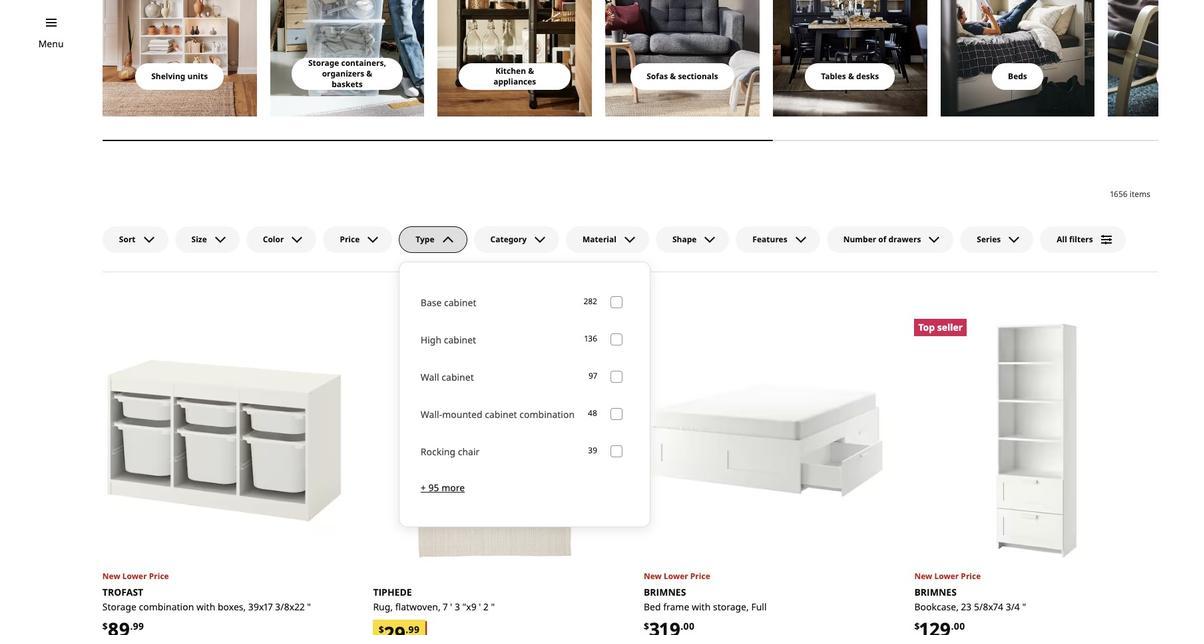 Task type: describe. For each thing, give the bounding box(es) containing it.
sort button
[[102, 226, 168, 253]]

"x9
[[463, 601, 477, 614]]

price for storage combination with boxes, 39x17 3/8x22 "
[[149, 571, 169, 582]]

tables & desks button
[[806, 63, 895, 90]]

rug,
[[373, 601, 393, 614]]

series
[[978, 234, 1001, 245]]

color
[[263, 234, 284, 245]]

two black carts next to each other with kitchen items and spices organized on them image
[[438, 0, 592, 117]]

tables & desks list item
[[773, 0, 928, 117]]

39x17
[[248, 601, 273, 614]]

base cabinet
[[421, 296, 477, 309]]

price button
[[323, 226, 393, 253]]

storage containers, organizers & baskets button
[[292, 57, 403, 90]]

cabinet for base cabinet
[[444, 296, 477, 309]]

" inside tiphede rug, flatwoven, 7 ' 3 "x9 ' 2 "
[[491, 601, 495, 614]]

more
[[442, 481, 465, 494]]

all filters
[[1057, 234, 1094, 245]]

shelving units button
[[135, 63, 224, 90]]

. for 23
[[952, 620, 954, 633]]

top
[[919, 321, 935, 333]]

items
[[1130, 188, 1151, 200]]

features
[[753, 234, 788, 245]]

3
[[455, 601, 460, 614]]

drawers
[[889, 234, 922, 245]]

storage,
[[713, 601, 749, 614]]

& for tables & desks
[[849, 71, 855, 82]]

number of drawers
[[844, 234, 922, 245]]

category button
[[474, 226, 560, 253]]

sofas & sectionals button
[[631, 63, 735, 90]]

bookcase,
[[915, 601, 959, 614]]

type button
[[399, 226, 467, 253]]

$ for bed frame with storage, full
[[644, 620, 649, 633]]

shape
[[673, 234, 697, 245]]

shape button
[[656, 226, 730, 253]]

material
[[583, 234, 617, 245]]

48
[[588, 408, 598, 419]]

number
[[844, 234, 877, 245]]

. 00 for 23
[[952, 620, 966, 633]]

sofas & sectionals list item
[[606, 0, 760, 117]]

" inside new lower price trofast storage combination with boxes, 39x17 3/8x22 "
[[307, 601, 311, 614]]

97
[[589, 371, 598, 382]]

kitchen & appliances list item
[[438, 0, 592, 117]]

a person relaxing on a bed with storage and writing in a book image
[[941, 0, 1095, 117]]

99
[[133, 620, 144, 633]]

cabinet right mounted
[[485, 408, 517, 421]]

kitchen & appliances
[[494, 65, 536, 87]]

new for storage
[[102, 571, 120, 582]]

color button
[[246, 226, 317, 253]]

282 products element
[[584, 296, 598, 309]]

+ 95 more
[[421, 481, 465, 494]]

appliances
[[494, 76, 536, 87]]

3/8x22
[[275, 601, 305, 614]]

price inside price popup button
[[340, 234, 360, 245]]

brimnes for bed
[[644, 586, 686, 599]]

all
[[1057, 234, 1068, 245]]

97 products element
[[589, 371, 598, 383]]

5/8x74
[[975, 601, 1004, 614]]

kitchen
[[496, 65, 526, 77]]

39 products element
[[588, 445, 598, 458]]

wall
[[421, 371, 439, 384]]

1656 items
[[1111, 188, 1151, 200]]

seller
[[938, 321, 963, 333]]

of
[[879, 234, 887, 245]]

shelving units
[[151, 71, 208, 82]]

2
[[484, 601, 489, 614]]

a gray sofa against a light gray wall and a birch coffee table in front of it image
[[606, 0, 760, 117]]

with for storage,
[[692, 601, 711, 614]]

sectionals
[[678, 71, 719, 82]]

containers,
[[341, 57, 386, 69]]

full
[[752, 601, 767, 614]]

lower for bed
[[664, 571, 689, 582]]

base
[[421, 296, 442, 309]]

" inside new lower price brimnes bookcase, 23 5/8x74 3/4 "
[[1023, 601, 1027, 614]]

price for bed frame with storage, full
[[691, 571, 711, 582]]

brimnes for bookcase,
[[915, 586, 957, 599]]

new lower price brimnes bed frame with storage, full
[[644, 571, 767, 614]]

category
[[491, 234, 527, 245]]

shelving units list item
[[102, 0, 257, 117]]

$ for bookcase, 23 5/8x74 3/4 "
[[915, 620, 920, 633]]

39
[[588, 445, 598, 457]]

size
[[192, 234, 207, 245]]

sofas
[[647, 71, 668, 82]]

. 99
[[130, 620, 144, 633]]

units
[[188, 71, 208, 82]]

wall cabinet
[[421, 371, 474, 384]]

flatwoven,
[[396, 601, 441, 614]]

tables & desks
[[822, 71, 879, 82]]

mounted
[[442, 408, 483, 421]]



Task type: vqa. For each thing, say whether or not it's contained in the screenshot.
the rightmost '.'
yes



Task type: locate. For each thing, give the bounding box(es) containing it.
'
[[450, 601, 453, 614], [479, 601, 481, 614]]

00 for frame
[[684, 620, 695, 633]]

new inside new lower price brimnes bookcase, 23 5/8x74 3/4 "
[[915, 571, 933, 582]]

price inside new lower price brimnes bookcase, 23 5/8x74 3/4 "
[[962, 571, 981, 582]]

136
[[585, 333, 598, 345]]

price
[[340, 234, 360, 245], [149, 571, 169, 582], [691, 571, 711, 582], [962, 571, 981, 582]]

lower for storage
[[122, 571, 147, 582]]

cabinet for high cabinet
[[444, 334, 476, 346]]

rocking
[[421, 445, 456, 458]]

1 00 from the left
[[684, 620, 695, 633]]

$
[[102, 620, 108, 633], [644, 620, 649, 633], [915, 620, 920, 633]]

storage containers, organizers & baskets list item
[[270, 0, 425, 117]]

1 horizontal spatial with
[[692, 601, 711, 614]]

1 horizontal spatial '
[[479, 601, 481, 614]]

1 . 00 from the left
[[681, 620, 695, 633]]

7
[[443, 601, 448, 614]]

3 " from the left
[[1023, 601, 1027, 614]]

1656
[[1111, 188, 1128, 200]]

scrollbar
[[102, 133, 1159, 148]]

tiphede
[[373, 586, 412, 599]]

1 new from the left
[[102, 571, 120, 582]]

tiphede rug, flatwoven, 7 ' 3 "x9 ' 2 "
[[373, 586, 495, 614]]

& right the sofas
[[670, 71, 676, 82]]

2 with from the left
[[692, 601, 711, 614]]

cabinet for wall cabinet
[[442, 371, 474, 384]]

1 horizontal spatial brimnes
[[915, 586, 957, 599]]

2 lower from the left
[[664, 571, 689, 582]]

1 $ from the left
[[102, 620, 108, 633]]

1 lower from the left
[[122, 571, 147, 582]]

' left 2
[[479, 601, 481, 614]]

lower up trofast
[[122, 571, 147, 582]]

new for bookcase,
[[915, 571, 933, 582]]

menu button
[[38, 37, 64, 51]]

0 horizontal spatial storage
[[102, 601, 137, 614]]

with inside new lower price trofast storage combination with boxes, 39x17 3/8x22 "
[[197, 601, 215, 614]]

0 horizontal spatial with
[[197, 601, 215, 614]]

rocking chair
[[421, 445, 480, 458]]

brimnes inside new lower price brimnes bed frame with storage, full
[[644, 586, 686, 599]]

beds
[[1009, 71, 1028, 82]]

1 with from the left
[[197, 601, 215, 614]]

" right "3/8x22" on the left bottom
[[307, 601, 311, 614]]

a poang gray chair next to a side table with a coffee and glasses on it image
[[1109, 0, 1186, 117]]

features button
[[736, 226, 821, 253]]

cabinet right the wall on the left
[[442, 371, 474, 384]]

0 horizontal spatial .
[[130, 620, 133, 633]]

chair
[[458, 445, 480, 458]]

brimnes up bookcase,
[[915, 586, 957, 599]]

combination
[[520, 408, 575, 421], [139, 601, 194, 614]]

1 horizontal spatial combination
[[520, 408, 575, 421]]

2 horizontal spatial .
[[952, 620, 954, 633]]

& inside the kitchen & appliances
[[528, 65, 534, 77]]

price inside new lower price brimnes bed frame with storage, full
[[691, 571, 711, 582]]

new lower price trofast storage combination with boxes, 39x17 3/8x22 "
[[102, 571, 311, 614]]

2 . from the left
[[681, 620, 684, 633]]

" right 2
[[491, 601, 495, 614]]

&
[[528, 65, 534, 77], [367, 68, 373, 79], [670, 71, 676, 82], [849, 71, 855, 82]]

. 00 down frame
[[681, 620, 695, 633]]

two white billy bookcases with different sizes of vases and books in it image
[[102, 0, 257, 117]]

$ down bookcase,
[[915, 620, 920, 633]]

a decorated dining table with six black chairs surrounding it and two bookcases in the background image
[[773, 0, 928, 117]]

2 horizontal spatial lower
[[935, 571, 959, 582]]

2 00 from the left
[[954, 620, 966, 633]]

0 horizontal spatial lower
[[122, 571, 147, 582]]

menu
[[38, 37, 64, 50]]

. 00 down 23
[[952, 620, 966, 633]]

1 horizontal spatial .
[[681, 620, 684, 633]]

1 brimnes from the left
[[644, 586, 686, 599]]

" right 3/4
[[1023, 601, 1027, 614]]

new for bed
[[644, 571, 662, 582]]

2 ' from the left
[[479, 601, 481, 614]]

desks
[[857, 71, 879, 82]]

. 00
[[681, 620, 695, 633], [952, 620, 966, 633]]

2 new from the left
[[644, 571, 662, 582]]

organizers
[[322, 68, 365, 79]]

' right 7
[[450, 601, 453, 614]]

with for boxes,
[[197, 601, 215, 614]]

& inside storage containers, organizers & baskets
[[367, 68, 373, 79]]

3 $ from the left
[[915, 620, 920, 633]]

1 horizontal spatial lower
[[664, 571, 689, 582]]

& for kitchen & appliances
[[528, 65, 534, 77]]

series button
[[961, 226, 1034, 253]]

sort
[[119, 234, 136, 245]]

& inside tables & desks button
[[849, 71, 855, 82]]

$ down the bed
[[644, 620, 649, 633]]

+
[[421, 481, 426, 494]]

& right baskets
[[367, 68, 373, 79]]

1 " from the left
[[307, 601, 311, 614]]

tables
[[822, 71, 847, 82]]

1 horizontal spatial 00
[[954, 620, 966, 633]]

0 horizontal spatial "
[[307, 601, 311, 614]]

. for combination
[[130, 620, 133, 633]]

282
[[584, 296, 598, 307]]

all filters button
[[1041, 226, 1126, 253]]

1 horizontal spatial new
[[644, 571, 662, 582]]

0 horizontal spatial '
[[450, 601, 453, 614]]

lower for bookcase,
[[935, 571, 959, 582]]

filters
[[1070, 234, 1094, 245]]

0 horizontal spatial $
[[102, 620, 108, 633]]

. 00 for frame
[[681, 620, 695, 633]]

136 products element
[[585, 333, 598, 346]]

lower inside new lower price brimnes bookcase, 23 5/8x74 3/4 "
[[935, 571, 959, 582]]

3/4
[[1006, 601, 1021, 614]]

with
[[197, 601, 215, 614], [692, 601, 711, 614]]

high
[[421, 334, 442, 346]]

storage inside new lower price trofast storage combination with boxes, 39x17 3/8x22 "
[[102, 601, 137, 614]]

00 down frame
[[684, 620, 695, 633]]

. down trofast
[[130, 620, 133, 633]]

0 horizontal spatial . 00
[[681, 620, 695, 633]]

2 horizontal spatial new
[[915, 571, 933, 582]]

lower
[[122, 571, 147, 582], [664, 571, 689, 582], [935, 571, 959, 582]]

cabinet right base
[[444, 296, 477, 309]]

$ for storage combination with boxes, 39x17 3/8x22 "
[[102, 620, 108, 633]]

combination left 48 products element
[[520, 408, 575, 421]]

1 vertical spatial combination
[[139, 601, 194, 614]]

23
[[962, 601, 972, 614]]

00 for 23
[[954, 620, 966, 633]]

0 horizontal spatial new
[[102, 571, 120, 582]]

material button
[[566, 226, 649, 253]]

sofas & sectionals
[[647, 71, 719, 82]]

number of drawers button
[[827, 226, 954, 253]]

boxes,
[[218, 601, 246, 614]]

lower inside new lower price trofast storage combination with boxes, 39x17 3/8x22 "
[[122, 571, 147, 582]]

0 horizontal spatial combination
[[139, 601, 194, 614]]

1 . from the left
[[130, 620, 133, 633]]

2 " from the left
[[491, 601, 495, 614]]

cabinet right high
[[444, 334, 476, 346]]

combination inside new lower price trofast storage combination with boxes, 39x17 3/8x22 "
[[139, 601, 194, 614]]

0 vertical spatial storage
[[308, 57, 339, 69]]

new up bookcase,
[[915, 571, 933, 582]]

brimnes inside new lower price brimnes bookcase, 23 5/8x74 3/4 "
[[915, 586, 957, 599]]

with right frame
[[692, 601, 711, 614]]

new inside new lower price trofast storage combination with boxes, 39x17 3/8x22 "
[[102, 571, 120, 582]]

+ 95 more button
[[421, 470, 629, 505]]

2 $ from the left
[[644, 620, 649, 633]]

beds list item
[[941, 0, 1095, 117]]

. down bookcase,
[[952, 620, 954, 633]]

brimnes up frame
[[644, 586, 686, 599]]

kitchen & appliances button
[[459, 63, 571, 90]]

lower up bookcase,
[[935, 571, 959, 582]]

baskets
[[332, 79, 363, 90]]

& right the kitchen
[[528, 65, 534, 77]]

price for bookcase, 23 5/8x74 3/4 "
[[962, 571, 981, 582]]

0 horizontal spatial brimnes
[[644, 586, 686, 599]]

. for frame
[[681, 620, 684, 633]]

new lower price brimnes bookcase, 23 5/8x74 3/4 "
[[915, 571, 1027, 614]]

trofast
[[102, 586, 143, 599]]

1 ' from the left
[[450, 601, 453, 614]]

with inside new lower price brimnes bed frame with storage, full
[[692, 601, 711, 614]]

storage
[[308, 57, 339, 69], [102, 601, 137, 614]]

1 horizontal spatial . 00
[[952, 620, 966, 633]]

new up trofast
[[102, 571, 120, 582]]

1 horizontal spatial "
[[491, 601, 495, 614]]

1 horizontal spatial $
[[644, 620, 649, 633]]

price inside new lower price trofast storage combination with boxes, 39x17 3/8x22 "
[[149, 571, 169, 582]]

beds button
[[993, 63, 1044, 90]]

48 products element
[[588, 408, 598, 420]]

3 . from the left
[[952, 620, 954, 633]]

2 brimnes from the left
[[915, 586, 957, 599]]

wall-
[[421, 408, 442, 421]]

1 vertical spatial storage
[[102, 601, 137, 614]]

1 horizontal spatial storage
[[308, 57, 339, 69]]

size button
[[175, 226, 240, 253]]

0 vertical spatial combination
[[520, 408, 575, 421]]

& for sofas & sectionals
[[670, 71, 676, 82]]

high cabinet
[[421, 334, 476, 346]]

2 . 00 from the left
[[952, 620, 966, 633]]

lower up frame
[[664, 571, 689, 582]]

combination up 99 at the left of the page
[[139, 601, 194, 614]]

wall-mounted cabinet combination
[[421, 408, 575, 421]]

storage inside storage containers, organizers & baskets
[[308, 57, 339, 69]]

new inside new lower price brimnes bed frame with storage, full
[[644, 571, 662, 582]]

top seller
[[919, 321, 963, 333]]

lower inside new lower price brimnes bed frame with storage, full
[[664, 571, 689, 582]]

00 down 23
[[954, 620, 966, 633]]

2 horizontal spatial "
[[1023, 601, 1027, 614]]

95
[[429, 481, 439, 494]]

shelving
[[151, 71, 186, 82]]

2 horizontal spatial $
[[915, 620, 920, 633]]

3 lower from the left
[[935, 571, 959, 582]]

3 new from the left
[[915, 571, 933, 582]]

0 horizontal spatial 00
[[684, 620, 695, 633]]

storage containers, organizers & baskets
[[308, 57, 386, 90]]

new up the bed
[[644, 571, 662, 582]]

four transparent storage boxes stacked on each other with various household items packed in them image
[[270, 0, 425, 117]]

with left boxes,
[[197, 601, 215, 614]]

. down frame
[[681, 620, 684, 633]]

new
[[102, 571, 120, 582], [644, 571, 662, 582], [915, 571, 933, 582]]

list item
[[1109, 0, 1186, 117]]

bed
[[644, 601, 661, 614]]

& left desks
[[849, 71, 855, 82]]

& inside sofas & sectionals button
[[670, 71, 676, 82]]

$ left . 99
[[102, 620, 108, 633]]

frame
[[664, 601, 690, 614]]



